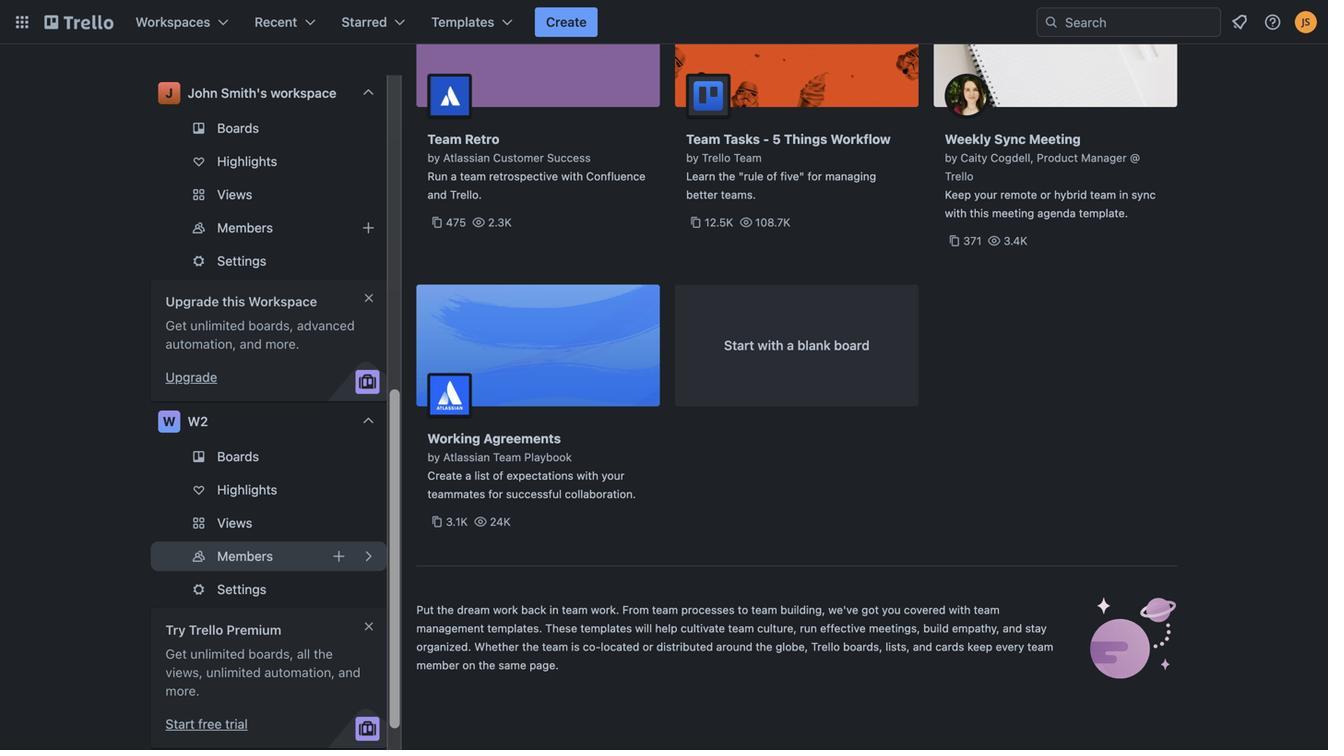 Task type: locate. For each thing, give the bounding box(es) containing it.
settings link up the workspace
[[151, 246, 406, 276]]

the right "all"
[[314, 646, 333, 661]]

start
[[724, 338, 755, 353], [166, 716, 195, 732]]

1 atlassian from the top
[[443, 151, 490, 164]]

boards, down the workspace
[[249, 318, 294, 333]]

team
[[428, 131, 462, 147], [686, 131, 721, 147], [734, 151, 762, 164], [493, 451, 521, 464]]

boards, inside upgrade this workspace get unlimited boards, advanced automation, and more.
[[249, 318, 294, 333]]

upgrade up 'w2'
[[166, 369, 217, 385]]

members up the premium
[[217, 548, 273, 564]]

0 vertical spatial settings link
[[151, 246, 406, 276]]

forward image for try trello premium get unlimited boards, all the views, unlimited automation, and more.
[[383, 578, 406, 600]]

for inside the team tasks - 5 things workflow by trello team learn the "rule of five" for managing better teams.
[[808, 170, 822, 183]]

put the dream work back in team work. from team processes to team building, we've got you covered with team management templates. these templates will help cultivate team culture, run effective meetings, build empathy, and stay organized. whether the team is co-located or distributed around the globe, trello boards, lists, and cards keep every team member on the same page.
[[417, 603, 1054, 672]]

settings link for premium
[[151, 575, 406, 604]]

highlights link for john smith's workspace
[[151, 147, 387, 176]]

1 vertical spatial your
[[602, 469, 625, 482]]

1 horizontal spatial start
[[724, 338, 755, 353]]

of inside working agreements by atlassian team playbook create a list of expectations with your teammates for successful collaboration.
[[493, 469, 504, 482]]

1 vertical spatial views link
[[151, 508, 406, 538]]

this inside upgrade this workspace get unlimited boards, advanced automation, and more.
[[222, 294, 245, 309]]

1 horizontal spatial in
[[1120, 188, 1129, 201]]

for for team
[[489, 488, 503, 501]]

1 vertical spatial members
[[217, 548, 273, 564]]

team up help
[[652, 603, 678, 616]]

for
[[808, 170, 822, 183], [489, 488, 503, 501]]

organized.
[[417, 640, 471, 653]]

0 horizontal spatial in
[[550, 603, 559, 616]]

forward image
[[383, 250, 406, 272], [383, 512, 406, 534], [383, 578, 406, 600]]

1 vertical spatial this
[[222, 294, 245, 309]]

0 horizontal spatial create
[[428, 469, 462, 482]]

page.
[[530, 659, 559, 672]]

views for this
[[217, 187, 252, 202]]

with left the "blank"
[[758, 338, 784, 353]]

boards link down 'w2'
[[151, 442, 387, 471]]

forward image for upgrade this workspace get unlimited boards, advanced automation, and more.
[[383, 250, 406, 272]]

boards for john smith's workspace
[[217, 120, 259, 135]]

1 horizontal spatial more.
[[265, 336, 300, 351]]

0 vertical spatial unlimited
[[190, 318, 245, 333]]

1 horizontal spatial your
[[975, 188, 998, 201]]

upgrade
[[166, 294, 219, 309], [166, 369, 217, 385]]

hybrid
[[1055, 188, 1087, 201]]

trello up keep
[[945, 170, 974, 183]]

get up upgrade 'button'
[[166, 318, 187, 333]]

boards, inside the put the dream work back in team work. from team processes to team building, we've got you covered with team management templates. these templates will help cultivate team culture, run effective meetings, build empathy, and stay organized. whether the team is co-located or distributed around the globe, trello boards, lists, and cards keep every team member on the same page.
[[843, 640, 883, 653]]

a inside team retro by atlassian customer success run a team retrospective with confluence and trello.
[[451, 170, 457, 183]]

a for agreements
[[465, 469, 472, 482]]

and down build
[[913, 640, 933, 653]]

boards link for john smith's workspace
[[151, 113, 387, 143]]

1 vertical spatial highlights link
[[151, 475, 387, 505]]

members link up the workspace
[[151, 213, 406, 242]]

1 horizontal spatial or
[[1041, 188, 1052, 201]]

boards, inside try trello premium get unlimited boards, all the views, unlimited automation, and more.
[[249, 646, 294, 661]]

2 boards from the top
[[217, 449, 259, 464]]

team up template.
[[1091, 188, 1117, 201]]

0 vertical spatial automation,
[[166, 336, 236, 351]]

with up empathy, at bottom right
[[949, 603, 971, 616]]

team
[[460, 170, 486, 183], [1091, 188, 1117, 201], [562, 603, 588, 616], [652, 603, 678, 616], [752, 603, 778, 616], [974, 603, 1000, 616], [728, 622, 754, 635], [542, 640, 568, 653], [1028, 640, 1054, 653]]

1 vertical spatial or
[[643, 640, 654, 653]]

members
[[217, 220, 273, 235], [217, 548, 273, 564]]

for for things
[[808, 170, 822, 183]]

1 vertical spatial boards
[[217, 449, 259, 464]]

1 vertical spatial members link
[[151, 541, 387, 571]]

0 vertical spatial start
[[724, 338, 755, 353]]

1 vertical spatial settings link
[[151, 575, 406, 604]]

1 get from the top
[[166, 318, 187, 333]]

0 vertical spatial get
[[166, 318, 187, 333]]

get inside upgrade this workspace get unlimited boards, advanced automation, and more.
[[166, 318, 187, 333]]

475
[[446, 216, 466, 229]]

1 horizontal spatial for
[[808, 170, 822, 183]]

with inside weekly sync meeting by caity cogdell, product manager @ trello keep your remote or hybrid team in sync with this meeting agenda template.
[[945, 207, 967, 220]]

templates.
[[488, 622, 542, 635]]

teams.
[[721, 188, 756, 201]]

2 settings from the top
[[217, 582, 267, 597]]

boards down upgrade 'button'
[[217, 449, 259, 464]]

a inside working agreements by atlassian team playbook create a list of expectations with your teammates for successful collaboration.
[[465, 469, 472, 482]]

create button
[[535, 7, 598, 37]]

john smith (johnsmith38824343) image
[[1295, 11, 1318, 33]]

upgrade inside upgrade this workspace get unlimited boards, advanced automation, and more.
[[166, 294, 219, 309]]

0 notifications image
[[1229, 11, 1251, 33]]

start with a blank board
[[724, 338, 870, 353]]

1 forward image from the top
[[383, 250, 406, 272]]

every
[[996, 640, 1025, 653]]

1 boards link from the top
[[151, 113, 387, 143]]

unlimited up upgrade 'button'
[[190, 318, 245, 333]]

a for retro
[[451, 170, 457, 183]]

2 horizontal spatial a
[[787, 338, 794, 353]]

by left caity
[[945, 151, 958, 164]]

0 vertical spatial members link
[[151, 213, 406, 242]]

0 horizontal spatial a
[[451, 170, 457, 183]]

views link for premium
[[151, 508, 406, 538]]

1 vertical spatial create
[[428, 469, 462, 482]]

1 settings from the top
[[217, 253, 267, 268]]

add image
[[358, 217, 380, 239]]

0 vertical spatial boards
[[217, 120, 259, 135]]

covered
[[904, 603, 946, 616]]

1 vertical spatial in
[[550, 603, 559, 616]]

atlassian down retro
[[443, 151, 490, 164]]

24k
[[490, 515, 511, 528]]

1 views from the top
[[217, 187, 252, 202]]

your right keep
[[975, 188, 998, 201]]

1 vertical spatial automation,
[[264, 665, 335, 680]]

more. inside try trello premium get unlimited boards, all the views, unlimited automation, and more.
[[166, 683, 200, 698]]

2 members from the top
[[217, 548, 273, 564]]

0 vertical spatial more.
[[265, 336, 300, 351]]

boards, down the premium
[[249, 646, 294, 661]]

0 horizontal spatial more.
[[166, 683, 200, 698]]

around
[[716, 640, 753, 653]]

cogdell,
[[991, 151, 1034, 164]]

start left free
[[166, 716, 195, 732]]

search image
[[1044, 15, 1059, 30]]

1 vertical spatial settings
[[217, 582, 267, 597]]

trello inside the team tasks - 5 things workflow by trello team learn the "rule of five" for managing better teams.
[[702, 151, 731, 164]]

template.
[[1079, 207, 1129, 220]]

is
[[571, 640, 580, 653]]

team inside weekly sync meeting by caity cogdell, product manager @ trello keep your remote or hybrid team in sync with this meeting agenda template.
[[1091, 188, 1117, 201]]

2 views from the top
[[217, 515, 252, 530]]

0 vertical spatial forward image
[[383, 250, 406, 272]]

1 boards from the top
[[217, 120, 259, 135]]

more.
[[265, 336, 300, 351], [166, 683, 200, 698]]

with up the collaboration. on the bottom
[[577, 469, 599, 482]]

trello down run
[[812, 640, 840, 653]]

0 vertical spatial a
[[451, 170, 457, 183]]

more. down views,
[[166, 683, 200, 698]]

0 horizontal spatial start
[[166, 716, 195, 732]]

2.3k
[[488, 216, 512, 229]]

all
[[297, 646, 310, 661]]

0 vertical spatial views
[[217, 187, 252, 202]]

by up learn
[[686, 151, 699, 164]]

team down agreements
[[493, 451, 521, 464]]

2 boards link from the top
[[151, 442, 387, 471]]

your inside weekly sync meeting by caity cogdell, product manager @ trello keep your remote or hybrid team in sync with this meeting agenda template.
[[975, 188, 998, 201]]

boards link down john smith's workspace
[[151, 113, 387, 143]]

2 settings link from the top
[[151, 575, 406, 604]]

boards down smith's
[[217, 120, 259, 135]]

0 vertical spatial for
[[808, 170, 822, 183]]

work.
[[591, 603, 620, 616]]

2 get from the top
[[166, 646, 187, 661]]

boards link
[[151, 113, 387, 143], [151, 442, 387, 471]]

create
[[546, 14, 587, 30], [428, 469, 462, 482]]

team left retro
[[428, 131, 462, 147]]

1 vertical spatial upgrade
[[166, 369, 217, 385]]

remote
[[1001, 188, 1038, 201]]

get up views,
[[166, 646, 187, 661]]

1 vertical spatial unlimited
[[190, 646, 245, 661]]

views,
[[166, 665, 203, 680]]

and down run
[[428, 188, 447, 201]]

1 vertical spatial more.
[[166, 683, 200, 698]]

of right list
[[493, 469, 504, 482]]

we've
[[829, 603, 859, 616]]

3 forward image from the top
[[383, 578, 406, 600]]

1 forward image from the top
[[383, 183, 406, 206]]

automation,
[[166, 336, 236, 351], [264, 665, 335, 680]]

automation, up upgrade 'button'
[[166, 336, 236, 351]]

0 horizontal spatial for
[[489, 488, 503, 501]]

with inside the put the dream work back in team work. from team processes to team building, we've got you covered with team management templates. these templates will help cultivate team culture, run effective meetings, build empathy, and stay organized. whether the team is co-located or distributed around the globe, trello boards, lists, and cards keep every team member on the same page.
[[949, 603, 971, 616]]

views
[[217, 187, 252, 202], [217, 515, 252, 530]]

boards, for get unlimited boards, all the views, unlimited automation, and more.
[[249, 646, 294, 661]]

open information menu image
[[1264, 13, 1283, 31]]

team up trello.
[[460, 170, 486, 183]]

a left list
[[465, 469, 472, 482]]

working
[[428, 431, 481, 446]]

boards, down effective
[[843, 640, 883, 653]]

1 horizontal spatial this
[[970, 207, 989, 220]]

retro
[[465, 131, 500, 147]]

in left sync on the top of page
[[1120, 188, 1129, 201]]

with
[[561, 170, 583, 183], [945, 207, 967, 220], [758, 338, 784, 353], [577, 469, 599, 482], [949, 603, 971, 616]]

2 highlights link from the top
[[151, 475, 387, 505]]

forward image inside views link
[[383, 183, 406, 206]]

0 vertical spatial highlights
[[217, 153, 277, 169]]

run
[[428, 170, 448, 183]]

and left member
[[339, 665, 361, 680]]

1 vertical spatial boards link
[[151, 442, 387, 471]]

start left the "blank"
[[724, 338, 755, 353]]

more. down the workspace
[[265, 336, 300, 351]]

2 upgrade from the top
[[166, 369, 217, 385]]

trello up learn
[[702, 151, 731, 164]]

atlassian team playbook image
[[428, 373, 472, 418]]

2 vertical spatial forward image
[[383, 578, 406, 600]]

your
[[975, 188, 998, 201], [602, 469, 625, 482]]

upgrade button
[[166, 368, 217, 386]]

1 vertical spatial forward image
[[383, 512, 406, 534]]

and
[[428, 188, 447, 201], [240, 336, 262, 351], [1003, 622, 1023, 635], [913, 640, 933, 653], [339, 665, 361, 680]]

the up teams.
[[719, 170, 736, 183]]

by down working
[[428, 451, 440, 464]]

1 vertical spatial for
[[489, 488, 503, 501]]

this left the workspace
[[222, 294, 245, 309]]

3.4k
[[1004, 234, 1028, 247]]

0 vertical spatial in
[[1120, 188, 1129, 201]]

unlimited inside upgrade this workspace get unlimited boards, advanced automation, and more.
[[190, 318, 245, 333]]

trello inside try trello premium get unlimited boards, all the views, unlimited automation, and more.
[[189, 622, 223, 637]]

create inside working agreements by atlassian team playbook create a list of expectations with your teammates for successful collaboration.
[[428, 469, 462, 482]]

0 vertical spatial of
[[767, 170, 778, 183]]

will
[[635, 622, 652, 635]]

a right run
[[451, 170, 457, 183]]

get
[[166, 318, 187, 333], [166, 646, 187, 661]]

the right on
[[479, 659, 496, 672]]

team inside working agreements by atlassian team playbook create a list of expectations with your teammates for successful collaboration.
[[493, 451, 521, 464]]

trello right try
[[189, 622, 223, 637]]

atlassian inside working agreements by atlassian team playbook create a list of expectations with your teammates for successful collaboration.
[[443, 451, 490, 464]]

more. inside upgrade this workspace get unlimited boards, advanced automation, and more.
[[265, 336, 300, 351]]

1 views link from the top
[[151, 180, 406, 209]]

1 horizontal spatial of
[[767, 170, 778, 183]]

0 vertical spatial members
[[217, 220, 273, 235]]

by
[[428, 151, 440, 164], [686, 151, 699, 164], [945, 151, 958, 164], [428, 451, 440, 464]]

1 vertical spatial of
[[493, 469, 504, 482]]

2 highlights from the top
[[217, 482, 277, 497]]

external link image
[[358, 545, 380, 567]]

forward image right add image
[[383, 217, 406, 239]]

your up the collaboration. on the bottom
[[602, 469, 625, 482]]

atlassian down working
[[443, 451, 490, 464]]

for inside working agreements by atlassian team playbook create a list of expectations with your teammates for successful collaboration.
[[489, 488, 503, 501]]

0 vertical spatial atlassian
[[443, 151, 490, 164]]

by up run
[[428, 151, 440, 164]]

caity cogdell, product manager @ trello image
[[945, 74, 990, 118]]

12.5k
[[705, 216, 734, 229]]

start for start with a blank board
[[724, 338, 755, 353]]

this
[[970, 207, 989, 220], [222, 294, 245, 309]]

0 horizontal spatial this
[[222, 294, 245, 309]]

highlights for john smith's workspace
[[217, 153, 277, 169]]

with down keep
[[945, 207, 967, 220]]

a
[[451, 170, 457, 183], [787, 338, 794, 353], [465, 469, 472, 482]]

members for add icon
[[217, 548, 273, 564]]

2 views link from the top
[[151, 508, 406, 538]]

settings up the premium
[[217, 582, 267, 597]]

customer
[[493, 151, 544, 164]]

a left the "blank"
[[787, 338, 794, 353]]

weekly
[[945, 131, 992, 147]]

1 highlights link from the top
[[151, 147, 387, 176]]

1 vertical spatial get
[[166, 646, 187, 661]]

same
[[499, 659, 527, 672]]

workspaces button
[[125, 7, 240, 37]]

list
[[475, 469, 490, 482]]

automation, down "all"
[[264, 665, 335, 680]]

1 vertical spatial a
[[787, 338, 794, 353]]

forward image
[[383, 183, 406, 206], [383, 217, 406, 239]]

0 horizontal spatial your
[[602, 469, 625, 482]]

or up agenda on the top of the page
[[1041, 188, 1052, 201]]

2 vertical spatial a
[[465, 469, 472, 482]]

1 upgrade from the top
[[166, 294, 219, 309]]

1 vertical spatial atlassian
[[443, 451, 490, 464]]

team up "rule
[[734, 151, 762, 164]]

0 vertical spatial views link
[[151, 180, 406, 209]]

unlimited down the premium
[[206, 665, 261, 680]]

2 forward image from the top
[[383, 512, 406, 534]]

0 horizontal spatial or
[[643, 640, 654, 653]]

you
[[882, 603, 901, 616]]

get for get unlimited boards, all the views, unlimited automation, and more.
[[166, 646, 187, 661]]

1 settings link from the top
[[151, 246, 406, 276]]

members link
[[151, 213, 406, 242], [151, 541, 387, 571]]

with down success
[[561, 170, 583, 183]]

in inside weekly sync meeting by caity cogdell, product manager @ trello keep your remote or hybrid team in sync with this meeting agenda template.
[[1120, 188, 1129, 201]]

boards for w2
[[217, 449, 259, 464]]

this down keep
[[970, 207, 989, 220]]

atlassian inside team retro by atlassian customer success run a team retrospective with confluence and trello.
[[443, 151, 490, 164]]

371
[[964, 234, 982, 247]]

1 members from the top
[[217, 220, 273, 235]]

settings up the workspace
[[217, 253, 267, 268]]

for right five"
[[808, 170, 822, 183]]

0 vertical spatial or
[[1041, 188, 1052, 201]]

0 vertical spatial highlights link
[[151, 147, 387, 176]]

highlights
[[217, 153, 277, 169], [217, 482, 277, 497]]

0 vertical spatial this
[[970, 207, 989, 220]]

by inside working agreements by atlassian team playbook create a list of expectations with your teammates for successful collaboration.
[[428, 451, 440, 464]]

upgrade up upgrade 'button'
[[166, 294, 219, 309]]

trello team image
[[686, 74, 731, 118]]

sync
[[995, 131, 1026, 147]]

0 vertical spatial upgrade
[[166, 294, 219, 309]]

members up the workspace
[[217, 220, 273, 235]]

managing
[[826, 170, 877, 183]]

john
[[188, 85, 218, 100]]

1 vertical spatial forward image
[[383, 217, 406, 239]]

boards, for get unlimited boards, advanced automation, and more.
[[249, 318, 294, 333]]

1 vertical spatial start
[[166, 716, 195, 732]]

the
[[719, 170, 736, 183], [437, 603, 454, 616], [522, 640, 539, 653], [756, 640, 773, 653], [314, 646, 333, 661], [479, 659, 496, 672]]

john smith's workspace
[[188, 85, 337, 100]]

"rule
[[739, 170, 764, 183]]

1 vertical spatial highlights
[[217, 482, 277, 497]]

w
[[163, 414, 176, 429]]

things
[[784, 131, 828, 147]]

1 vertical spatial views
[[217, 515, 252, 530]]

1 horizontal spatial create
[[546, 14, 587, 30]]

trello inside weekly sync meeting by caity cogdell, product manager @ trello keep your remote or hybrid team in sync with this meeting agenda template.
[[945, 170, 974, 183]]

get inside try trello premium get unlimited boards, all the views, unlimited automation, and more.
[[166, 646, 187, 661]]

1 horizontal spatial automation,
[[264, 665, 335, 680]]

for down list
[[489, 488, 503, 501]]

retrospective
[[489, 170, 558, 183]]

0 vertical spatial your
[[975, 188, 998, 201]]

forward image left trello.
[[383, 183, 406, 206]]

meeting
[[1030, 131, 1081, 147]]

team right to
[[752, 603, 778, 616]]

trello
[[702, 151, 731, 164], [945, 170, 974, 183], [189, 622, 223, 637], [812, 640, 840, 653]]

0 vertical spatial boards link
[[151, 113, 387, 143]]

members link up the premium
[[151, 541, 387, 571]]

1 highlights from the top
[[217, 153, 277, 169]]

team inside team retro by atlassian customer success run a team retrospective with confluence and trello.
[[428, 131, 462, 147]]

dream
[[457, 603, 490, 616]]

unlimited up views,
[[190, 646, 245, 661]]

0 vertical spatial forward image
[[383, 183, 406, 206]]

views link
[[151, 180, 406, 209], [151, 508, 406, 538]]

boards link for w2
[[151, 442, 387, 471]]

0 vertical spatial settings
[[217, 253, 267, 268]]

0 horizontal spatial of
[[493, 469, 504, 482]]

2 atlassian from the top
[[443, 451, 490, 464]]

settings link up the premium
[[151, 575, 406, 604]]

cultivate
[[681, 622, 725, 635]]

1 horizontal spatial a
[[465, 469, 472, 482]]

in up these
[[550, 603, 559, 616]]

team up learn
[[686, 131, 721, 147]]

of left five"
[[767, 170, 778, 183]]

0 horizontal spatial automation,
[[166, 336, 236, 351]]

or down the will
[[643, 640, 654, 653]]

processes
[[681, 603, 735, 616]]

board
[[834, 338, 870, 353]]

0 vertical spatial create
[[546, 14, 587, 30]]

and down the workspace
[[240, 336, 262, 351]]



Task type: vqa. For each thing, say whether or not it's contained in the screenshot.


Task type: describe. For each thing, give the bounding box(es) containing it.
working agreements by atlassian team playbook create a list of expectations with your teammates for successful collaboration.
[[428, 431, 636, 501]]

recent button
[[244, 7, 327, 37]]

start free trial
[[166, 716, 248, 732]]

premium
[[227, 622, 282, 637]]

by inside weekly sync meeting by caity cogdell, product manager @ trello keep your remote or hybrid team in sync with this meeting agenda template.
[[945, 151, 958, 164]]

Search field
[[1059, 8, 1221, 36]]

trello inside the put the dream work back in team work. from team processes to team building, we've got you covered with team management templates. these templates will help cultivate team culture, run effective meetings, build empathy, and stay organized. whether the team is co-located or distributed around the globe, trello boards, lists, and cards keep every team member on the same page.
[[812, 640, 840, 653]]

of inside the team tasks - 5 things workflow by trello team learn the "rule of five" for managing better teams.
[[767, 170, 778, 183]]

j
[[165, 85, 173, 100]]

2 members link from the top
[[151, 541, 387, 571]]

@
[[1130, 151, 1141, 164]]

with inside team retro by atlassian customer success run a team retrospective with confluence and trello.
[[561, 170, 583, 183]]

sync
[[1132, 188, 1156, 201]]

agreements
[[484, 431, 561, 446]]

help
[[655, 622, 678, 635]]

manager
[[1082, 151, 1127, 164]]

your inside working agreements by atlassian team playbook create a list of expectations with your teammates for successful collaboration.
[[602, 469, 625, 482]]

and inside try trello premium get unlimited boards, all the views, unlimited automation, and more.
[[339, 665, 361, 680]]

-
[[763, 131, 770, 147]]

free
[[198, 716, 222, 732]]

on
[[463, 659, 476, 672]]

the up the page.
[[522, 640, 539, 653]]

highlights for w2
[[217, 482, 277, 497]]

try trello premium get unlimited boards, all the views, unlimited automation, and more.
[[166, 622, 361, 698]]

five"
[[781, 170, 805, 183]]

building,
[[781, 603, 826, 616]]

team inside team retro by atlassian customer success run a team retrospective with confluence and trello.
[[460, 170, 486, 183]]

lists,
[[886, 640, 910, 653]]

views for trello
[[217, 515, 252, 530]]

empathy,
[[952, 622, 1000, 635]]

starred
[[342, 14, 387, 30]]

a inside the start with a blank board button
[[787, 338, 794, 353]]

and inside team retro by atlassian customer success run a team retrospective with confluence and trello.
[[428, 188, 447, 201]]

workspaces
[[136, 14, 210, 30]]

settings for workspace
[[217, 253, 267, 268]]

atlassian customer success image
[[428, 74, 472, 118]]

management
[[417, 622, 484, 635]]

culture,
[[758, 622, 797, 635]]

start with a blank board button
[[675, 285, 919, 406]]

primary element
[[0, 0, 1329, 44]]

playbook
[[524, 451, 572, 464]]

learn
[[686, 170, 716, 183]]

settings for premium
[[217, 582, 267, 597]]

got
[[862, 603, 879, 616]]

team down to
[[728, 622, 754, 635]]

team tasks - 5 things workflow by trello team learn the "rule of five" for managing better teams.
[[686, 131, 891, 201]]

advanced
[[297, 318, 355, 333]]

in inside the put the dream work back in team work. from team processes to team building, we've got you covered with team management templates. these templates will help cultivate team culture, run effective meetings, build empathy, and stay organized. whether the team is co-located or distributed around the globe, trello boards, lists, and cards keep every team member on the same page.
[[550, 603, 559, 616]]

w2
[[188, 414, 208, 429]]

108.7k
[[756, 216, 791, 229]]

workspace
[[271, 85, 337, 100]]

build
[[924, 622, 949, 635]]

team down "stay"
[[1028, 640, 1054, 653]]

caity
[[961, 151, 988, 164]]

effective
[[821, 622, 866, 635]]

external link image
[[358, 545, 380, 567]]

5
[[773, 131, 781, 147]]

templates
[[432, 14, 495, 30]]

or inside weekly sync meeting by caity cogdell, product manager @ trello keep your remote or hybrid team in sync with this meeting agenda template.
[[1041, 188, 1052, 201]]

the down culture,
[[756, 640, 773, 653]]

starred button
[[331, 7, 417, 37]]

1 members link from the top
[[151, 213, 406, 242]]

workspace
[[249, 294, 317, 309]]

the inside the team tasks - 5 things workflow by trello team learn the "rule of five" for managing better teams.
[[719, 170, 736, 183]]

member
[[417, 659, 460, 672]]

add image
[[328, 545, 350, 567]]

and inside upgrade this workspace get unlimited boards, advanced automation, and more.
[[240, 336, 262, 351]]

better
[[686, 188, 718, 201]]

confluence
[[586, 170, 646, 183]]

success
[[547, 151, 591, 164]]

this inside weekly sync meeting by caity cogdell, product manager @ trello keep your remote or hybrid team in sync with this meeting agenda template.
[[970, 207, 989, 220]]

forward image inside views link
[[383, 512, 406, 534]]

trial
[[225, 716, 248, 732]]

stay
[[1026, 622, 1047, 635]]

meetings,
[[869, 622, 921, 635]]

the inside try trello premium get unlimited boards, all the views, unlimited automation, and more.
[[314, 646, 333, 661]]

recent
[[255, 14, 297, 30]]

automation, inside try trello premium get unlimited boards, all the views, unlimited automation, and more.
[[264, 665, 335, 680]]

cards
[[936, 640, 965, 653]]

and up 'every'
[[1003, 622, 1023, 635]]

whether
[[475, 640, 519, 653]]

get for get unlimited boards, advanced automation, and more.
[[166, 318, 187, 333]]

meeting
[[992, 207, 1035, 220]]

distributed
[[657, 640, 713, 653]]

globe,
[[776, 640, 808, 653]]

teammates
[[428, 488, 485, 501]]

unlimited for trello
[[190, 646, 245, 661]]

automation, inside upgrade this workspace get unlimited boards, advanced automation, and more.
[[166, 336, 236, 351]]

by inside the team tasks - 5 things workflow by trello team learn the "rule of five" for managing better teams.
[[686, 151, 699, 164]]

create inside button
[[546, 14, 587, 30]]

collaboration.
[[565, 488, 636, 501]]

keep
[[968, 640, 993, 653]]

team up empathy, at bottom right
[[974, 603, 1000, 616]]

product
[[1037, 151, 1078, 164]]

upgrade for upgrade
[[166, 369, 217, 385]]

by inside team retro by atlassian customer success run a team retrospective with confluence and trello.
[[428, 151, 440, 164]]

back
[[521, 603, 547, 616]]

back to home image
[[44, 7, 113, 37]]

expectations
[[507, 469, 574, 482]]

atlassian for team
[[443, 151, 490, 164]]

or inside the put the dream work back in team work. from team processes to team building, we've got you covered with team management templates. these templates will help cultivate team culture, run effective meetings, build empathy, and stay organized. whether the team is co-located or distributed around the globe, trello boards, lists, and cards keep every team member on the same page.
[[643, 640, 654, 653]]

highlights link for w2
[[151, 475, 387, 505]]

templates button
[[420, 7, 524, 37]]

atlassian for working
[[443, 451, 490, 464]]

run
[[800, 622, 817, 635]]

to
[[738, 603, 749, 616]]

agenda
[[1038, 207, 1076, 220]]

views link for workspace
[[151, 180, 406, 209]]

3.1k
[[446, 515, 468, 528]]

team up these
[[562, 603, 588, 616]]

templates
[[581, 622, 632, 635]]

start for start free trial
[[166, 716, 195, 732]]

2 forward image from the top
[[383, 217, 406, 239]]

upgrade this workspace get unlimited boards, advanced automation, and more.
[[166, 294, 355, 351]]

try
[[166, 622, 186, 637]]

smith's
[[221, 85, 267, 100]]

located
[[601, 640, 640, 653]]

with inside button
[[758, 338, 784, 353]]

unlimited for this
[[190, 318, 245, 333]]

2 vertical spatial unlimited
[[206, 665, 261, 680]]

team down these
[[542, 640, 568, 653]]

with inside working agreements by atlassian team playbook create a list of expectations with your teammates for successful collaboration.
[[577, 469, 599, 482]]

from
[[623, 603, 649, 616]]

team management icon image
[[1059, 590, 1178, 686]]

blank
[[798, 338, 831, 353]]

members for add image
[[217, 220, 273, 235]]

work
[[493, 603, 518, 616]]

upgrade for upgrade this workspace get unlimited boards, advanced automation, and more.
[[166, 294, 219, 309]]

the up management
[[437, 603, 454, 616]]

settings link for workspace
[[151, 246, 406, 276]]

co-
[[583, 640, 601, 653]]

tasks
[[724, 131, 760, 147]]



